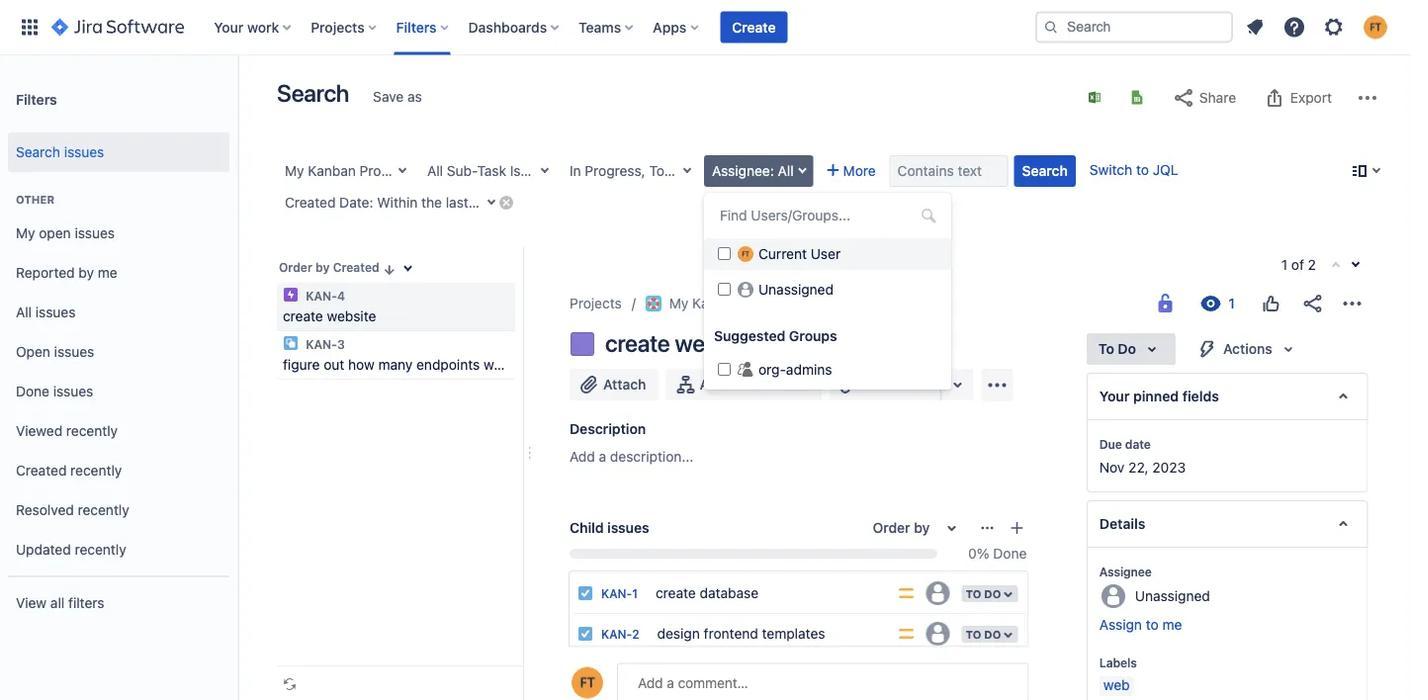 Task type: locate. For each thing, give the bounding box(es) containing it.
1 issue from the left
[[776, 376, 810, 393]]

details
[[1099, 516, 1145, 532]]

0 horizontal spatial project
[[360, 163, 405, 179]]

Add a comment… field
[[617, 663, 1029, 700]]

1 horizontal spatial add
[[700, 376, 726, 393]]

all right assignee:
[[778, 163, 794, 179]]

0 horizontal spatial website
[[327, 308, 376, 324]]

2 left days
[[533, 194, 541, 211]]

created down the viewed
[[16, 462, 67, 479]]

1 vertical spatial your
[[1099, 388, 1130, 405]]

order
[[279, 261, 312, 274], [873, 520, 911, 536]]

search inside button
[[1022, 163, 1068, 179]]

created recently
[[16, 462, 122, 479]]

filters button
[[390, 11, 457, 43]]

create button
[[720, 11, 788, 43]]

kanban
[[308, 163, 356, 179], [692, 295, 740, 312]]

viewed
[[16, 423, 62, 439]]

my kanban project up date: at top
[[285, 163, 405, 179]]

1 horizontal spatial project
[[744, 295, 789, 312]]

of
[[1292, 257, 1304, 273]]

to do up pinned
[[1098, 341, 1136, 357]]

create website down "kan-4"
[[283, 308, 376, 324]]

my inside "other" "group"
[[16, 225, 35, 241]]

to do for create database
[[966, 587, 1001, 600]]

as
[[408, 89, 422, 105]]

your inside "dropdown button"
[[214, 19, 244, 35]]

my kanban project up suggested
[[669, 295, 789, 312]]

2 vertical spatial created
[[16, 462, 67, 479]]

issues for all issues
[[35, 304, 76, 321]]

by right reported
[[79, 265, 94, 281]]

1 horizontal spatial done
[[993, 545, 1027, 562]]

by left issue actions "image"
[[914, 520, 930, 536]]

my kanban project
[[285, 163, 405, 179], [669, 295, 789, 312]]

to right 'progress,'
[[649, 163, 665, 179]]

my for the my open issues link
[[16, 225, 35, 241]]

my for my kanban project "dropdown button" on the top left of the page
[[285, 163, 304, 179]]

website
[[327, 308, 376, 324], [675, 329, 756, 357]]

recently for created recently
[[70, 462, 122, 479]]

1 horizontal spatial order
[[873, 520, 911, 536]]

current user
[[759, 246, 841, 262]]

endpoints
[[416, 357, 480, 373]]

1 vertical spatial project
[[744, 295, 789, 312]]

jira software image
[[51, 15, 184, 39], [51, 15, 184, 39]]

attach
[[603, 376, 646, 393]]

projects right 'work'
[[311, 19, 365, 35]]

issue actions image
[[980, 520, 995, 536]]

0 horizontal spatial unassigned
[[759, 281, 834, 298]]

search left 'switch'
[[1022, 163, 1068, 179]]

all for all issues
[[16, 304, 32, 321]]

create down "epic" icon
[[283, 308, 323, 324]]

by up "kan-4"
[[316, 261, 330, 274]]

1 vertical spatial add
[[570, 449, 595, 465]]

Find Users/Groups... field
[[714, 202, 942, 229]]

assign
[[1099, 617, 1142, 633]]

Search field
[[1036, 11, 1233, 43]]

me down the my open issues link
[[98, 265, 117, 281]]

1 vertical spatial kanban
[[692, 295, 740, 312]]

0 horizontal spatial all
[[16, 304, 32, 321]]

None checkbox
[[718, 283, 731, 296], [718, 363, 731, 376], [718, 283, 731, 296], [718, 363, 731, 376]]

0 vertical spatial done
[[16, 383, 49, 400]]

all inside all sub-task issue types,                                 epic "dropdown button"
[[427, 163, 443, 179]]

issue right "link" in the right of the page
[[894, 376, 928, 393]]

my kanban project inside "my kanban project" link
[[669, 295, 789, 312]]

1 vertical spatial order
[[873, 520, 911, 536]]

2 vertical spatial to do button
[[960, 624, 1020, 645]]

kan- down the order by created
[[306, 289, 337, 303]]

apps
[[653, 19, 687, 35]]

labels
[[1099, 656, 1137, 670]]

child
[[741, 376, 772, 393]]

1 horizontal spatial website
[[675, 329, 756, 357]]

kan- right issue type: task icon
[[601, 587, 632, 601]]

by
[[316, 261, 330, 274], [79, 265, 94, 281], [914, 520, 930, 536]]

order up priority: medium icon
[[873, 520, 911, 536]]

banner containing your work
[[0, 0, 1411, 55]]

1 vertical spatial create website
[[605, 329, 756, 357]]

all issues link
[[8, 293, 229, 332]]

assign to me
[[1099, 617, 1182, 633]]

to
[[1136, 162, 1149, 178], [1146, 617, 1158, 633]]

search up other
[[16, 144, 60, 160]]

me right the assign
[[1162, 617, 1182, 633]]

frontend
[[704, 625, 758, 641]]

0 vertical spatial projects
[[311, 19, 365, 35]]

kan-
[[306, 289, 337, 303], [306, 337, 337, 351], [601, 587, 632, 601], [601, 628, 632, 641]]

to do right priority: medium image
[[966, 628, 1001, 641]]

Search issues using keywords text field
[[890, 155, 1009, 187]]

0 vertical spatial kanban
[[308, 163, 356, 179]]

4 right last
[[472, 194, 481, 211]]

1 up the kan-2
[[632, 587, 638, 601]]

a left child
[[730, 376, 737, 393]]

your pinned fields element
[[1086, 373, 1368, 420]]

project up suggested groups
[[744, 295, 789, 312]]

resolved
[[16, 502, 74, 518]]

2 issue from the left
[[894, 376, 928, 393]]

0 horizontal spatial search
[[16, 144, 60, 160]]

done
[[16, 383, 49, 400], [993, 545, 1027, 562]]

filters up 'as'
[[396, 19, 437, 35]]

0 % done
[[968, 545, 1027, 562]]

suggested
[[714, 328, 786, 344]]

user
[[811, 246, 841, 262]]

1 horizontal spatial your
[[1099, 388, 1130, 405]]

filters up the search issues
[[16, 91, 57, 107]]

1 vertical spatial me
[[1162, 617, 1182, 633]]

kan- for 1
[[601, 587, 632, 601]]

recently for resolved recently
[[78, 502, 129, 518]]

your pinned fields
[[1099, 388, 1219, 405]]

my kanban project inside my kanban project "dropdown button"
[[285, 163, 405, 179]]

0 horizontal spatial my
[[16, 225, 35, 241]]

projects link
[[570, 292, 622, 316]]

kan-1 link
[[601, 587, 638, 601]]

to left jql
[[1136, 162, 1149, 178]]

2 vertical spatial search
[[1022, 163, 1068, 179]]

1 vertical spatial projects
[[570, 295, 622, 312]]

share link
[[1162, 82, 1246, 114]]

projects up edit color, purple selected image
[[570, 295, 622, 312]]

1 horizontal spatial my
[[285, 163, 304, 179]]

done issues
[[16, 383, 93, 400]]

0 vertical spatial 1
[[1282, 257, 1288, 273]]

order by button
[[861, 512, 976, 544]]

0 horizontal spatial done
[[16, 383, 49, 400]]

2 horizontal spatial search
[[1022, 163, 1068, 179]]

1 horizontal spatial a
[[730, 376, 737, 393]]

1 vertical spatial 4
[[337, 289, 345, 303]]

my inside "dropdown button"
[[285, 163, 304, 179]]

child
[[570, 520, 604, 536]]

done inside "other" "group"
[[16, 383, 49, 400]]

0 vertical spatial add
[[700, 376, 726, 393]]

add inside button
[[700, 376, 726, 393]]

kan- right issue type: task image
[[601, 628, 632, 641]]

issues inside group
[[64, 144, 104, 160]]

create up design
[[656, 585, 696, 601]]

kan-4
[[303, 289, 345, 303]]

order by created link
[[277, 255, 399, 279]]

1 horizontal spatial projects
[[570, 295, 622, 312]]

your left 'work'
[[214, 19, 244, 35]]

kanban inside "my kanban project" link
[[692, 295, 740, 312]]

search inside group
[[16, 144, 60, 160]]

0 horizontal spatial issue
[[776, 376, 810, 393]]

website up 3
[[327, 308, 376, 324]]

recently down the created recently link
[[78, 502, 129, 518]]

kanban up suggested
[[692, 295, 740, 312]]

0 vertical spatial a
[[730, 376, 737, 393]]

4
[[472, 194, 481, 211], [337, 289, 345, 303]]

issues for open issues
[[54, 344, 94, 360]]

teams button
[[573, 11, 641, 43]]

0 vertical spatial 2
[[533, 194, 541, 211]]

banner
[[0, 0, 1411, 55]]

vote options: no one has voted for this issue yet. image
[[1259, 292, 1283, 316]]

issues inside "link"
[[35, 304, 76, 321]]

0 vertical spatial order
[[279, 261, 312, 274]]

1
[[1282, 257, 1288, 273], [632, 587, 638, 601]]

add left child
[[700, 376, 726, 393]]

add for add a description...
[[570, 449, 595, 465]]

more
[[843, 163, 876, 179]]

None checkbox
[[718, 247, 731, 260]]

all sub-task issue types,                                 epic button
[[419, 155, 620, 187]]

all for all sub-task issue types,                                 epic
[[427, 163, 443, 179]]

created inside "other" "group"
[[16, 462, 67, 479]]

all inside all issues "link"
[[16, 304, 32, 321]]

to up your pinned fields
[[1098, 341, 1114, 357]]

reported by me
[[16, 265, 117, 281]]

kan- for 2
[[601, 628, 632, 641]]

0 vertical spatial filters
[[396, 19, 437, 35]]

assignee
[[1099, 565, 1151, 579]]

a down description
[[599, 449, 606, 465]]

1 vertical spatial filters
[[16, 91, 57, 107]]

unassigned up assign to me
[[1135, 588, 1210, 604]]

recently for viewed recently
[[66, 423, 118, 439]]

2
[[533, 194, 541, 211], [1308, 257, 1316, 273], [632, 628, 640, 641]]

0 vertical spatial created
[[285, 194, 336, 211]]

done down create child image at right bottom
[[993, 545, 1027, 562]]

kan- up the out
[[306, 337, 337, 351]]

2 horizontal spatial by
[[914, 520, 930, 536]]

recently
[[66, 423, 118, 439], [70, 462, 122, 479], [78, 502, 129, 518], [75, 542, 126, 558]]

2 vertical spatial to do
[[966, 628, 1001, 641]]

0 vertical spatial your
[[214, 19, 244, 35]]

1 vertical spatial a
[[599, 449, 606, 465]]

issue type: task image
[[578, 586, 593, 601]]

my kanban project link
[[646, 292, 789, 316]]

out
[[324, 357, 345, 373]]

1 left of
[[1282, 257, 1288, 273]]

to do
[[1098, 341, 1136, 357], [966, 587, 1001, 600], [966, 628, 1001, 641]]

1 horizontal spatial unassigned
[[1135, 588, 1210, 604]]

2 horizontal spatial my
[[669, 295, 689, 312]]

0 horizontal spatial order
[[279, 261, 312, 274]]

unassigned down current user
[[759, 281, 834, 298]]

0 vertical spatial me
[[98, 265, 117, 281]]

a inside button
[[730, 376, 737, 393]]

1 horizontal spatial by
[[316, 261, 330, 274]]

a
[[730, 376, 737, 393], [599, 449, 606, 465]]

1 horizontal spatial me
[[1162, 617, 1182, 633]]

help image
[[1283, 15, 1307, 39]]

0 vertical spatial my kanban project
[[285, 163, 405, 179]]

assignee: all
[[712, 163, 794, 179]]

1 vertical spatial my
[[16, 225, 35, 241]]

1 horizontal spatial all
[[427, 163, 443, 179]]

open
[[16, 344, 50, 360]]

to inside "button"
[[1146, 617, 1158, 633]]

me inside reported by me link
[[98, 265, 117, 281]]

0 horizontal spatial add
[[570, 449, 595, 465]]

your left pinned
[[1099, 388, 1130, 405]]

2 left design
[[632, 628, 640, 641]]

switch
[[1090, 162, 1133, 178]]

by inside order by created link
[[316, 261, 330, 274]]

work
[[247, 19, 279, 35]]

your work button
[[208, 11, 299, 43]]

issues
[[64, 144, 104, 160], [75, 225, 115, 241], [35, 304, 76, 321], [54, 344, 94, 360], [53, 383, 93, 400], [607, 520, 649, 536]]

recently up "created recently"
[[66, 423, 118, 439]]

all left sub-
[[427, 163, 443, 179]]

link web pages and more image
[[946, 373, 970, 397]]

order inside order by popup button
[[873, 520, 911, 536]]

dashboards
[[468, 19, 547, 35]]

web link
[[1099, 677, 1134, 696]]

recently down resolved recently link
[[75, 542, 126, 558]]

1 vertical spatial search
[[16, 144, 60, 160]]

1 vertical spatial to do button
[[960, 583, 1020, 604]]

org-admins
[[759, 362, 832, 378]]

your work
[[214, 19, 279, 35]]

0 vertical spatial website
[[327, 308, 376, 324]]

all up open
[[16, 304, 32, 321]]

by inside reported by me link
[[79, 265, 94, 281]]

create website down my kanban project image
[[605, 329, 756, 357]]

my open issues
[[16, 225, 115, 241]]

assign to me button
[[1099, 615, 1347, 635]]

order inside order by created link
[[279, 261, 312, 274]]

created for created recently
[[16, 462, 67, 479]]

last
[[446, 194, 469, 211]]

search down the projects popup button at the top left of the page
[[277, 79, 349, 107]]

link issue
[[863, 376, 928, 393]]

0 vertical spatial to do button
[[1086, 333, 1176, 365]]

project inside "my kanban project" link
[[744, 295, 789, 312]]

export
[[1291, 90, 1332, 106]]

by inside order by popup button
[[914, 520, 930, 536]]

edit color, purple selected image
[[571, 332, 594, 356]]

2 right of
[[1308, 257, 1316, 273]]

issue right child
[[776, 376, 810, 393]]

project up within
[[360, 163, 405, 179]]

2 horizontal spatial 2
[[1308, 257, 1316, 273]]

1 vertical spatial create
[[605, 329, 670, 357]]

22,
[[1128, 459, 1148, 476]]

kanban up date: at top
[[308, 163, 356, 179]]

0 horizontal spatial 1
[[632, 587, 638, 601]]

default image
[[921, 208, 937, 224]]

0 vertical spatial create
[[283, 308, 323, 324]]

1 vertical spatial my kanban project
[[669, 295, 789, 312]]

add down description
[[570, 449, 595, 465]]

add a child issue button
[[666, 369, 822, 401]]

kan- for 3
[[306, 337, 337, 351]]

1 vertical spatial to
[[1146, 617, 1158, 633]]

search for search button
[[1022, 163, 1068, 179]]

kan-3
[[303, 337, 345, 351]]

0 horizontal spatial me
[[98, 265, 117, 281]]

reported by me link
[[8, 253, 229, 293]]

4 down order by created link
[[337, 289, 345, 303]]

profile image of funky town image
[[572, 667, 603, 699]]

kan- for 4
[[306, 289, 337, 303]]

0 horizontal spatial by
[[79, 265, 94, 281]]

project
[[360, 163, 405, 179], [744, 295, 789, 312]]

1 horizontal spatial my kanban project
[[669, 295, 789, 312]]

0 horizontal spatial a
[[599, 449, 606, 465]]

0 horizontal spatial projects
[[311, 19, 365, 35]]

0 horizontal spatial kanban
[[308, 163, 356, 179]]

issues for child issues
[[607, 520, 649, 536]]

1 horizontal spatial filters
[[396, 19, 437, 35]]

your profile and settings image
[[1364, 15, 1388, 39]]

%
[[977, 545, 990, 562]]

order for order by created
[[279, 261, 312, 274]]

1 vertical spatial to do
[[966, 587, 1001, 600]]

me inside 'assign to me' "button"
[[1162, 617, 1182, 633]]

to do button
[[1086, 333, 1176, 365], [960, 583, 1020, 604], [960, 624, 1020, 645]]

to do down % at right
[[966, 587, 1001, 600]]

0 horizontal spatial your
[[214, 19, 244, 35]]

projects inside the projects popup button
[[311, 19, 365, 35]]

me for assign to me
[[1162, 617, 1182, 633]]

created left date: at top
[[285, 194, 336, 211]]

suggested groups
[[714, 328, 837, 344]]

0 horizontal spatial create website
[[283, 308, 376, 324]]

1 horizontal spatial 4
[[472, 194, 481, 211]]

how
[[348, 357, 375, 373]]

issues for search issues
[[64, 144, 104, 160]]

details element
[[1086, 500, 1368, 548]]

0 vertical spatial search
[[277, 79, 349, 107]]

admins
[[786, 362, 832, 378]]

order by created
[[279, 261, 379, 274]]

created left small image
[[333, 261, 379, 274]]

create down my kanban project image
[[605, 329, 670, 357]]

2 vertical spatial my
[[669, 295, 689, 312]]

1 vertical spatial website
[[675, 329, 756, 357]]

design frontend templates link
[[649, 614, 889, 654]]

order by
[[873, 520, 930, 536]]

to do button for design frontend templates
[[960, 624, 1020, 645]]

recently down 'viewed recently' link
[[70, 462, 122, 479]]

done down open
[[16, 383, 49, 400]]

to right the assign
[[1146, 617, 1158, 633]]

0 horizontal spatial 4
[[337, 289, 345, 303]]

1 horizontal spatial issue
[[894, 376, 928, 393]]

0 horizontal spatial my kanban project
[[285, 163, 405, 179]]

switch to jql
[[1090, 162, 1179, 178]]

open in google sheets image
[[1130, 90, 1145, 105]]

0 vertical spatial my
[[285, 163, 304, 179]]

0 vertical spatial project
[[360, 163, 405, 179]]

priority: medium image
[[897, 624, 917, 644]]

primary element
[[12, 0, 1036, 55]]

2023
[[1152, 459, 1186, 476]]

types,
[[547, 163, 589, 179]]

website down "my kanban project" link
[[675, 329, 756, 357]]

1 horizontal spatial 2
[[632, 628, 640, 641]]

order up "epic" icon
[[279, 261, 312, 274]]

to inside dropdown button
[[649, 163, 665, 179]]

to do for design frontend templates
[[966, 628, 1001, 641]]



Task type: vqa. For each thing, say whether or not it's contained in the screenshot.
by to the middle
yes



Task type: describe. For each thing, give the bounding box(es) containing it.
actions image
[[1340, 292, 1364, 316]]

due date
[[1099, 437, 1150, 451]]

1 vertical spatial 1
[[632, 587, 638, 601]]

1 horizontal spatial create website
[[605, 329, 756, 357]]

do inside dropdown button
[[668, 163, 686, 179]]

reported
[[16, 265, 75, 281]]

open in microsoft excel image
[[1087, 90, 1103, 105]]

updated recently link
[[8, 530, 229, 570]]

save as button
[[363, 81, 432, 113]]

many
[[378, 357, 413, 373]]

date:
[[339, 194, 373, 211]]

to right priority: medium image
[[966, 628, 982, 641]]

apps button
[[647, 11, 707, 43]]

next issue 'kan-3' ( type 'j' ) image
[[1348, 257, 1364, 273]]

all issues
[[16, 304, 76, 321]]

small image
[[381, 262, 397, 277]]

search button
[[1014, 155, 1076, 187]]

create
[[732, 19, 776, 35]]

description...
[[610, 449, 694, 465]]

1 vertical spatial created
[[333, 261, 379, 274]]

create child image
[[1009, 520, 1025, 536]]

0 vertical spatial create website
[[283, 308, 376, 324]]

kan-1
[[601, 587, 638, 601]]

attach button
[[570, 369, 658, 401]]

resolved recently link
[[8, 491, 229, 530]]

progress,
[[585, 163, 646, 179]]

kan-2
[[601, 628, 640, 641]]

created for created date: within the last 4 weeks, 2 days
[[285, 194, 336, 211]]

order for order by
[[873, 520, 911, 536]]

recently for updated recently
[[75, 542, 126, 558]]

due
[[1099, 437, 1122, 451]]

subtask image
[[283, 335, 299, 351]]

open
[[39, 225, 71, 241]]

by for me
[[79, 265, 94, 281]]

created recently link
[[8, 451, 229, 491]]

1 vertical spatial 2
[[1308, 257, 1316, 273]]

issue
[[510, 163, 543, 179]]

pinned
[[1133, 388, 1179, 405]]

1 horizontal spatial search
[[277, 79, 349, 107]]

figure out how many endpoints we need
[[283, 357, 537, 373]]

sidebar navigation image
[[216, 79, 259, 119]]

projects for the projects popup button at the top left of the page
[[311, 19, 365, 35]]

link issue button
[[830, 369, 942, 401]]

fields
[[1182, 388, 1219, 405]]

current
[[759, 246, 807, 262]]

my kanban project image
[[646, 296, 661, 312]]

more button
[[820, 155, 884, 187]]

my kanban project button
[[277, 155, 413, 187]]

teams
[[579, 19, 621, 35]]

appswitcher icon image
[[18, 15, 42, 39]]

priority: medium image
[[897, 584, 917, 603]]

add for add a child issue
[[700, 376, 726, 393]]

remove criteria image
[[498, 194, 514, 210]]

export button
[[1253, 82, 1342, 114]]

by for created
[[316, 261, 330, 274]]

database
[[700, 585, 759, 601]]

issues for done issues
[[53, 383, 93, 400]]

1 vertical spatial unassigned
[[1135, 588, 1210, 604]]

0 vertical spatial 4
[[472, 194, 481, 211]]

weeks,
[[485, 194, 529, 211]]

0 horizontal spatial filters
[[16, 91, 57, 107]]

add a child issue
[[700, 376, 810, 393]]

link
[[863, 376, 891, 393]]

save as
[[373, 89, 422, 105]]

create database
[[656, 585, 759, 601]]

share
[[1200, 90, 1236, 106]]

add a description...
[[570, 449, 694, 465]]

notifications image
[[1243, 15, 1267, 39]]

1 horizontal spatial 1
[[1282, 257, 1288, 273]]

viewed recently
[[16, 423, 118, 439]]

projects for projects link
[[570, 295, 622, 312]]

view
[[16, 595, 47, 611]]

to for assign
[[1146, 617, 1158, 633]]

to down 0
[[966, 587, 982, 600]]

dashboards button
[[462, 11, 567, 43]]

org-
[[759, 362, 786, 378]]

2 vertical spatial create
[[656, 585, 696, 601]]

epic
[[593, 163, 620, 179]]

0
[[968, 545, 977, 562]]

filters inside dropdown button
[[396, 19, 437, 35]]

web
[[1103, 677, 1130, 693]]

search issues
[[16, 144, 104, 160]]

filters
[[68, 595, 104, 611]]

1 of 2
[[1282, 257, 1316, 273]]

search for search issues
[[16, 144, 60, 160]]

your for your pinned fields
[[1099, 388, 1130, 405]]

nov 22, 2023
[[1099, 459, 1186, 476]]

search image
[[1043, 19, 1059, 35]]

0 vertical spatial to do
[[1098, 341, 1136, 357]]

kanban inside my kanban project "dropdown button"
[[308, 163, 356, 179]]

to do button for create database
[[960, 583, 1020, 604]]

your for your work
[[214, 19, 244, 35]]

0 horizontal spatial 2
[[533, 194, 541, 211]]

to for switch
[[1136, 162, 1149, 178]]

0 vertical spatial unassigned
[[759, 281, 834, 298]]

other group
[[8, 172, 229, 576]]

create database link
[[648, 574, 889, 613]]

2 vertical spatial 2
[[632, 628, 640, 641]]

all
[[50, 595, 65, 611]]

settings image
[[1322, 15, 1346, 39]]

within
[[377, 194, 418, 211]]

a for child
[[730, 376, 737, 393]]

resolved recently
[[16, 502, 129, 518]]

assignee:
[[712, 163, 774, 179]]

epic image
[[283, 287, 299, 303]]

not available - this is the first issue image
[[1328, 258, 1344, 274]]

design
[[657, 625, 700, 641]]

share image
[[1301, 292, 1324, 316]]

templates
[[762, 625, 825, 641]]

the
[[421, 194, 442, 211]]

3
[[337, 337, 345, 351]]

sub-
[[447, 163, 477, 179]]

2 horizontal spatial all
[[778, 163, 794, 179]]

need
[[505, 357, 537, 373]]

projects button
[[305, 11, 384, 43]]

a for description...
[[599, 449, 606, 465]]

view all filters
[[16, 595, 104, 611]]

due date unpin image
[[1154, 436, 1170, 452]]

child issues
[[570, 520, 649, 536]]

view all filters link
[[8, 584, 229, 623]]

search issues group
[[8, 127, 229, 178]]

updated
[[16, 542, 71, 558]]

switch to jql link
[[1090, 162, 1179, 178]]

viewed recently link
[[8, 411, 229, 451]]

add app image
[[986, 373, 1009, 397]]

description
[[570, 421, 646, 437]]

me for reported by me
[[98, 265, 117, 281]]

actions
[[1223, 341, 1272, 357]]

project inside my kanban project "dropdown button"
[[360, 163, 405, 179]]

labels pin to top image
[[1141, 655, 1156, 671]]

in progress,                                 to do button
[[562, 155, 698, 187]]

search issues link
[[8, 133, 229, 172]]

1 vertical spatial done
[[993, 545, 1027, 562]]

issue type: task image
[[578, 626, 593, 642]]



